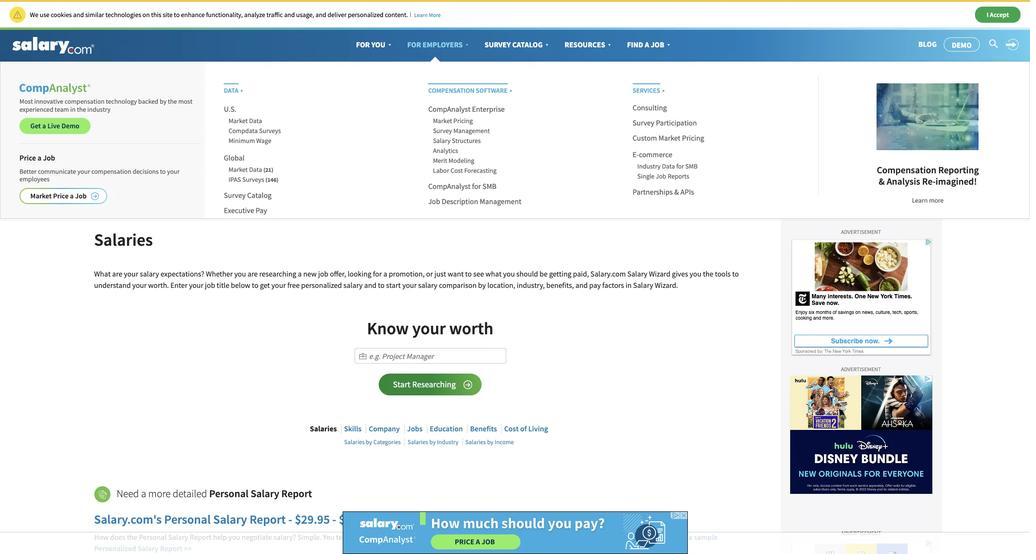 Task type: locate. For each thing, give the bounding box(es) containing it.
salary right the "personalized"
[[138, 544, 159, 554]]

pay
[[256, 206, 267, 215]]

your up e.g. project manager 'search box'
[[412, 318, 446, 340]]

0 horizontal spatial &
[[675, 187, 679, 197]]

job down "price a job better communicate your compensation decisions to your employees"
[[75, 192, 87, 201]]

1 horizontal spatial get
[[504, 533, 514, 543]]

survey up analytics
[[433, 127, 452, 135]]

we inside how does the personal salary report help you negotiate salary? simple. you tell us about you. we analyze the market for you. you get the tools to negotiate your salary with confidence. see a sample personalized salary report >>
[[392, 533, 402, 543]]

1 vertical spatial survey catalog
[[224, 190, 272, 200]]

1 vertical spatial personalized
[[301, 281, 342, 290]]

are up below
[[248, 269, 258, 279]]

0 horizontal spatial negotiate
[[242, 533, 272, 543]]

survey catalog link for executive pay
[[224, 190, 272, 200]]

1 - from the left
[[288, 512, 292, 528]]

1 vertical spatial cost
[[504, 425, 519, 434]]

arrow circle right image for market price a job
[[91, 192, 99, 200]]

companalyst down compensation software on the left of page
[[428, 104, 471, 114]]

surveys inside global market data (21) ipas surveys (146)
[[242, 175, 264, 184]]

commerce
[[639, 150, 673, 159]]

2 vertical spatial advertisement
[[841, 530, 882, 537]]

salary down wizard
[[633, 281, 654, 290]]

market up compdata
[[229, 117, 248, 125]]

data up reports
[[662, 162, 675, 171]]

survey catalog link for resources
[[478, 30, 558, 59]]

start researching button
[[379, 374, 482, 396]]

in right factors
[[626, 281, 632, 290]]

by inside what are your salary expectations? whether you are researching a new job offer, looking for a promotion, or just want to see what you should be getting paid, salary.com salary wizard gives you the tools to understand your worth. enter your job title below to get your free personalized salary and to start your salary comparison by location, industry, benefits, and pay factors in salary wizard.
[[478, 281, 486, 290]]

0 vertical spatial learn
[[414, 11, 428, 18]]

companalyst down labor
[[428, 182, 471, 191]]

1 vertical spatial compensation
[[91, 167, 131, 176]]

survey catalog for executive pay
[[224, 190, 272, 200]]

description
[[442, 197, 478, 206]]

0 horizontal spatial personalized
[[301, 281, 342, 290]]

you right market
[[491, 533, 503, 543]]

pay
[[590, 281, 601, 290]]

market inside u.s. market data compdata surveys minimum wage
[[229, 117, 248, 125]]

detailed
[[173, 488, 207, 501]]

employers
[[423, 40, 463, 49]]

salary.com
[[591, 269, 626, 279]]

cost inside companalyst enterprise market pricing survey management salary structures analytics merit modeling labor cost forecasting
[[451, 166, 463, 175]]

salaries for salaries by categories
[[344, 439, 365, 447]]

compensation inside most innovative compensation technology backed by the most experienced team in the industry
[[65, 97, 105, 106]]

you down content.
[[372, 40, 386, 49]]

0 vertical spatial we
[[30, 10, 38, 19]]

0 horizontal spatial -
[[288, 512, 292, 528]]

your left "with"
[[585, 533, 599, 543]]

learn down re-
[[912, 196, 928, 205]]

1 horizontal spatial catalog
[[513, 40, 543, 49]]

traffic
[[267, 10, 283, 19]]

salary inside how does the personal salary report help you negotiate salary? simple. you tell us about you. we analyze the market for you. you get the tools to negotiate your salary with confidence. see a sample personalized salary report >>
[[601, 533, 620, 543]]

1 horizontal spatial you.
[[476, 533, 489, 543]]

market data link
[[229, 116, 406, 126]]

salary down looking
[[344, 281, 363, 290]]

you
[[234, 269, 246, 279], [503, 269, 515, 279], [690, 269, 702, 279], [229, 533, 240, 543]]

market inside global market data (21) ipas surveys (146)
[[229, 165, 248, 174]]

- up the salary?
[[288, 512, 292, 528]]

0 horizontal spatial you.
[[377, 533, 391, 543]]

job up communicate
[[43, 153, 55, 163]]

0 vertical spatial personalized
[[348, 10, 384, 19]]

0 horizontal spatial catalog
[[247, 190, 272, 200]]

tell
[[336, 533, 346, 543]]

salary.com image
[[12, 37, 94, 54]]

worth
[[450, 318, 494, 340]]

0 horizontal spatial are
[[112, 269, 122, 279]]

1 horizontal spatial for
[[408, 40, 421, 49]]

2 advertisement from the top
[[841, 366, 882, 373]]

0 vertical spatial analyze
[[244, 10, 265, 19]]

1 companalyst from the top
[[428, 104, 471, 114]]

0 vertical spatial arrow circle right image
[[91, 192, 99, 200]]

job inside market price a job link
[[75, 192, 87, 201]]

0 horizontal spatial you
[[323, 533, 335, 543]]

0 horizontal spatial survey catalog
[[224, 190, 272, 200]]

learn left more on the top left of the page
[[414, 11, 428, 18]]

personalized down the new
[[301, 281, 342, 290]]

0 vertical spatial tools
[[715, 269, 731, 279]]

1 vertical spatial job
[[205, 281, 215, 290]]

pricing down "participation"
[[682, 133, 705, 143]]

1 vertical spatial tools
[[528, 533, 543, 543]]

0 horizontal spatial arrow circle right image
[[91, 192, 99, 200]]

1 horizontal spatial negotiate
[[553, 533, 583, 543]]

catalog for executive pay
[[247, 190, 272, 200]]

we use cookies and similar technologies on this site to enhance functionality, analyze traffic and usage, and deliver personalized content.
[[30, 10, 408, 19]]

personal inside how does the personal salary report help you negotiate salary? simple. you tell us about you. we analyze the market for you. you get the tools to negotiate your salary with confidence. see a sample personalized salary report >>
[[139, 533, 167, 543]]

companalyst for smb
[[428, 182, 497, 191]]

re-
[[923, 175, 936, 187]]

0 vertical spatial pricing
[[454, 117, 473, 125]]

industry down education link
[[437, 439, 459, 447]]

companalyst for smb link
[[428, 182, 497, 191]]

0 horizontal spatial survey catalog link
[[224, 190, 272, 200]]

you right help
[[229, 533, 240, 543]]

triangle right image up consulting
[[660, 84, 667, 94]]

1 vertical spatial arrow circle right image
[[464, 381, 473, 390]]

partnerships & apis
[[633, 187, 694, 197]]

0 horizontal spatial get
[[260, 281, 270, 290]]

0 vertical spatial compensation
[[65, 97, 105, 106]]

you right 'gives'
[[690, 269, 702, 279]]

1 horizontal spatial are
[[248, 269, 258, 279]]

0 vertical spatial get
[[260, 281, 270, 290]]

& left the apis
[[675, 187, 679, 197]]

0 horizontal spatial analyze
[[244, 10, 265, 19]]

0 vertical spatial survey catalog link
[[478, 30, 558, 59]]

1 vertical spatial learn
[[912, 196, 928, 205]]

0 horizontal spatial more
[[148, 488, 171, 501]]

arrow circle right image down "price a job better communicate your compensation decisions to your employees"
[[91, 192, 99, 200]]

2 for from the left
[[408, 40, 421, 49]]

price a job better communicate your compensation decisions to your employees
[[19, 153, 180, 184]]

we
[[30, 10, 38, 19], [392, 533, 402, 543]]

1 horizontal spatial triangle right image
[[660, 84, 667, 94]]

survey catalog link
[[478, 30, 558, 59], [224, 190, 272, 200]]

compensation up companalyst enterprise link
[[428, 86, 475, 95]]

modeling
[[449, 157, 475, 165]]

surveys down (21) on the top left
[[242, 175, 264, 184]]

cookies
[[51, 10, 72, 19]]

0 vertical spatial more
[[930, 196, 944, 205]]

1 horizontal spatial job
[[318, 269, 329, 279]]

enter
[[171, 281, 188, 290]]

pricing
[[454, 117, 473, 125], [682, 133, 705, 143]]

for inside how does the personal salary report help you negotiate salary? simple. you tell us about you. we analyze the market for you. you get the tools to negotiate your salary with confidence. see a sample personalized salary report >>
[[465, 533, 474, 543]]

0 vertical spatial companalyst
[[428, 104, 471, 114]]

most
[[19, 97, 33, 106]]

more left detailed
[[148, 488, 171, 501]]

salaries down skills link
[[344, 439, 365, 447]]

compensation software
[[428, 86, 508, 95]]

>>
[[184, 544, 192, 554]]

0 vertical spatial compensation
[[428, 86, 475, 95]]

1 vertical spatial survey catalog link
[[224, 190, 272, 200]]

1 vertical spatial we
[[392, 533, 402, 543]]

0 horizontal spatial tools
[[528, 533, 543, 543]]

0 vertical spatial cost
[[451, 166, 463, 175]]

1 horizontal spatial in
[[626, 281, 632, 290]]

compensation inside compensation reporting & analysis re-imagined!
[[877, 164, 937, 176]]

e-commerce industry data for smb single job reports
[[633, 150, 698, 181]]

0 horizontal spatial industry
[[437, 439, 459, 447]]

what
[[486, 269, 502, 279]]

for employers
[[408, 40, 463, 49]]

report up the salary?
[[250, 512, 286, 528]]

0 horizontal spatial price
[[19, 153, 36, 163]]

a right need
[[141, 488, 146, 501]]

1 horizontal spatial arrow circle right image
[[464, 381, 473, 390]]

a up employees
[[37, 153, 41, 163]]

0 horizontal spatial pricing
[[454, 117, 473, 125]]

0 vertical spatial personal
[[209, 488, 249, 501]]

0 horizontal spatial in
[[70, 105, 76, 114]]

salaries up what
[[94, 229, 153, 251]]

about
[[357, 533, 376, 543]]

1 vertical spatial get
[[504, 533, 514, 543]]

1 vertical spatial demo
[[61, 122, 79, 131]]

market
[[229, 117, 248, 125], [433, 117, 452, 125], [659, 133, 681, 143], [229, 165, 248, 174], [30, 192, 52, 201]]

0 horizontal spatial learn
[[414, 11, 428, 18]]

0 horizontal spatial cost
[[451, 166, 463, 175]]

1 for from the left
[[356, 40, 370, 49]]

2 vertical spatial personal
[[139, 533, 167, 543]]

market inside "link"
[[659, 133, 681, 143]]

your right enter on the left
[[189, 281, 203, 290]]

1 horizontal spatial learn
[[912, 196, 928, 205]]

usage,
[[296, 10, 314, 19]]

salaries down jobs
[[408, 439, 428, 447]]

salaries by income link
[[466, 439, 514, 447]]

1 vertical spatial companalyst
[[428, 182, 471, 191]]

1 horizontal spatial price
[[53, 192, 69, 201]]

job inside "price a job better communicate your compensation decisions to your employees"
[[43, 153, 55, 163]]

skills
[[344, 425, 362, 434]]

arrow circle right image
[[91, 192, 99, 200], [464, 381, 473, 390]]

- up tell
[[333, 512, 336, 528]]

market price a job
[[30, 192, 87, 201]]

by left "categories"
[[366, 439, 372, 447]]

a
[[645, 40, 649, 49], [42, 122, 46, 131], [37, 153, 41, 163], [70, 192, 74, 201], [298, 269, 302, 279], [384, 269, 387, 279], [141, 488, 146, 501], [689, 533, 693, 543]]

for inside the for employers link
[[408, 40, 421, 49]]

your right decisions on the top left
[[167, 167, 180, 176]]

custom market pricing link
[[633, 133, 705, 143]]

1 are from the left
[[112, 269, 122, 279]]

1 vertical spatial compensation
[[877, 164, 937, 176]]

1 vertical spatial price
[[53, 192, 69, 201]]

we left use
[[30, 10, 38, 19]]

a left the new
[[298, 269, 302, 279]]

for right looking
[[373, 269, 382, 279]]

are up 'understand'
[[112, 269, 122, 279]]

personalized
[[348, 10, 384, 19], [301, 281, 342, 290]]

demo right the live
[[61, 122, 79, 131]]

management down forecasting
[[480, 197, 522, 206]]

0 horizontal spatial smb
[[483, 182, 497, 191]]

salary up worth.
[[140, 269, 159, 279]]

get inside what are your salary expectations? whether you are researching a new job offer, looking for a promotion, or just want to see what you should be getting paid, salary.com salary wizard gives you the tools to understand your worth. enter your job title below to get your free personalized salary and to start your salary comparison by location, industry, benefits, and pay factors in salary wizard.
[[260, 281, 270, 290]]

a inside how does the personal salary report help you negotiate salary? simple. you tell us about you. we analyze the market for you. you get the tools to negotiate your salary with confidence. see a sample personalized salary report >>
[[689, 533, 693, 543]]

1 horizontal spatial -
[[333, 512, 336, 528]]

management up structures
[[454, 127, 490, 135]]

in inside most innovative compensation technology backed by the most experienced team in the industry
[[70, 105, 76, 114]]

triangle right image for participation
[[660, 84, 667, 94]]

you. right market
[[476, 533, 489, 543]]

does
[[110, 533, 125, 543]]

0 vertical spatial advertisement
[[841, 228, 882, 236]]

market down companalyst enterprise link
[[433, 117, 452, 125]]

triangle right image inside the services link
[[660, 84, 667, 94]]

market up ipas
[[229, 165, 248, 174]]

u.s. market data compdata surveys minimum wage
[[224, 104, 281, 145]]

triangle right image
[[508, 84, 514, 94], [660, 84, 667, 94]]

price up better
[[19, 153, 36, 163]]

smb up reports
[[686, 162, 698, 171]]

catalog
[[513, 40, 543, 49], [247, 190, 272, 200]]

to inside "price a job better communicate your compensation decisions to your employees"
[[160, 167, 166, 176]]

industry inside e-commerce industry data for smb single job reports
[[638, 162, 661, 171]]

you inside how does the personal salary report help you negotiate salary? simple. you tell us about you. we analyze the market for you. you get the tools to negotiate your salary with confidence. see a sample personalized salary report >>
[[229, 533, 240, 543]]

companalyst inside companalyst enterprise market pricing survey management salary structures analytics merit modeling labor cost forecasting
[[428, 104, 471, 114]]

education
[[430, 425, 463, 434]]

1 vertical spatial industry
[[437, 439, 459, 447]]

blog link
[[919, 40, 937, 49]]

backed
[[138, 97, 158, 106]]

salary up analytics
[[433, 137, 451, 145]]

arrow circle right image for start researching
[[464, 381, 473, 390]]

0 vertical spatial surveys
[[259, 127, 281, 135]]

by right the backed
[[160, 97, 167, 106]]

free
[[287, 281, 300, 290]]

2 triangle right image from the left
[[660, 84, 667, 94]]

living
[[529, 425, 548, 434]]

1 triangle right image from the left
[[508, 84, 514, 94]]

salaries for salaries by industry
[[408, 439, 428, 447]]

triangle right image inside compensation software link
[[508, 84, 514, 94]]

0 vertical spatial management
[[454, 127, 490, 135]]

2 negotiate from the left
[[553, 533, 583, 543]]

price down communicate
[[53, 192, 69, 201]]

personal up the salary.com's personal salary report - $29.95 - $79.95
[[209, 488, 249, 501]]

your down researching
[[272, 281, 286, 290]]

industry up "single"
[[638, 162, 661, 171]]

$79.95
[[339, 512, 374, 528]]

compensation up learn more
[[877, 164, 937, 176]]

surveys inside u.s. market data compdata surveys minimum wage
[[259, 127, 281, 135]]

paid,
[[573, 269, 589, 279]]

2 you. from the left
[[476, 533, 489, 543]]

for for for you
[[356, 40, 370, 49]]

by
[[160, 97, 167, 106], [478, 281, 486, 290], [366, 439, 372, 447], [430, 439, 436, 447], [487, 439, 494, 447]]

salaries by categories link
[[344, 439, 401, 447]]

tools inside what are your salary expectations? whether you are researching a new job offer, looking for a promotion, or just want to see what you should be getting paid, salary.com salary wizard gives you the tools to understand your worth. enter your job title below to get your free personalized salary and to start your salary comparison by location, industry, benefits, and pay factors in salary wizard.
[[715, 269, 731, 279]]

a inside "price a job better communicate your compensation decisions to your employees"
[[37, 153, 41, 163]]

0 horizontal spatial triangle right image
[[508, 84, 514, 94]]

0 vertical spatial catalog
[[513, 40, 543, 49]]

market for u.s. market data compdata surveys minimum wage
[[229, 117, 248, 125]]

for right market
[[465, 533, 474, 543]]

market down "survey participation" link
[[659, 133, 681, 143]]

compensation software link
[[428, 84, 514, 95]]

for inside what are your salary expectations? whether you are researching a new job offer, looking for a promotion, or just want to see what you should be getting paid, salary.com salary wizard gives you the tools to understand your worth. enter your job title below to get your free personalized salary and to start your salary comparison by location, industry, benefits, and pay factors in salary wizard.
[[373, 269, 382, 279]]

companalyst enterprise link
[[428, 103, 505, 115]]

1 horizontal spatial we
[[392, 533, 402, 543]]

1 vertical spatial in
[[626, 281, 632, 290]]

learn for learn more
[[414, 11, 428, 18]]

see
[[675, 533, 687, 543]]

compensation for compensation software
[[428, 86, 475, 95]]

or
[[426, 269, 433, 279]]

custom
[[633, 133, 657, 143]]

analyze left market
[[404, 533, 428, 543]]

pricing down companalyst enterprise link
[[454, 117, 473, 125]]

0 horizontal spatial compensation
[[428, 86, 475, 95]]

job right "single"
[[656, 172, 667, 181]]

a down communicate
[[70, 192, 74, 201]]

we right about
[[392, 533, 402, 543]]

report up ">>"
[[190, 533, 211, 543]]

confidence.
[[637, 533, 674, 543]]

& inside compensation reporting & analysis re-imagined!
[[879, 175, 885, 187]]

smb down forecasting
[[483, 182, 497, 191]]

market inside companalyst enterprise market pricing survey management salary structures analytics merit modeling labor cost forecasting
[[433, 117, 452, 125]]

analyze
[[244, 10, 265, 19], [404, 533, 428, 543]]

0 vertical spatial demo
[[952, 40, 972, 50]]

survey up the software
[[485, 40, 511, 49]]

salaries left skills link
[[310, 425, 337, 434]]

services link
[[633, 84, 667, 95]]

personalized inside what are your salary expectations? whether you are researching a new job offer, looking for a promotion, or just want to see what you should be getting paid, salary.com salary wizard gives you the tools to understand your worth. enter your job title below to get your free personalized salary and to start your salary comparison by location, industry, benefits, and pay factors in salary wizard.
[[301, 281, 342, 290]]

compensation left decisions on the top left
[[91, 167, 131, 176]]

compensation down "companalyst" image
[[65, 97, 105, 106]]

job left title
[[205, 281, 215, 290]]

salary down or
[[418, 281, 438, 290]]

by down the see
[[478, 281, 486, 290]]

triangle right image
[[239, 84, 245, 94]]

offer,
[[330, 269, 346, 279]]

1 vertical spatial surveys
[[242, 175, 264, 184]]

(146)
[[266, 176, 279, 183]]

market for custom market pricing
[[659, 133, 681, 143]]

your
[[77, 167, 90, 176], [167, 167, 180, 176], [124, 269, 138, 279], [132, 281, 147, 290], [189, 281, 203, 290], [272, 281, 286, 290], [403, 281, 417, 290], [412, 318, 446, 340], [585, 533, 599, 543]]

0 vertical spatial price
[[19, 153, 36, 163]]

1 horizontal spatial analyze
[[404, 533, 428, 543]]

advertisement region
[[343, 133, 688, 176], [790, 238, 933, 357], [790, 376, 933, 494], [343, 512, 688, 555], [790, 540, 933, 555]]

by for salaries by income
[[487, 439, 494, 447]]

and right traffic
[[284, 10, 295, 19]]

1 vertical spatial catalog
[[247, 190, 272, 200]]

& left analysis
[[879, 175, 885, 187]]

2 horizontal spatial you
[[491, 533, 503, 543]]

data left (21) on the top left
[[249, 165, 262, 174]]

salary left "with"
[[601, 533, 620, 543]]

arrow circle right image inside start researching button
[[464, 381, 473, 390]]

deliver
[[328, 10, 347, 19]]

arrow circle right image inside market price a job link
[[91, 192, 99, 200]]

survey participation link
[[633, 118, 697, 128]]

personal
[[209, 488, 249, 501], [164, 512, 211, 528], [139, 533, 167, 543]]

wizard.
[[655, 281, 678, 290]]

1 vertical spatial analyze
[[404, 533, 428, 543]]

2 companalyst from the top
[[428, 182, 471, 191]]

1 horizontal spatial compensation
[[877, 164, 937, 176]]

job right find
[[651, 40, 665, 49]]

pricing inside custom market pricing "link"
[[682, 133, 705, 143]]

1 horizontal spatial smb
[[686, 162, 698, 171]]

1 horizontal spatial tools
[[715, 269, 731, 279]]

1 horizontal spatial you
[[372, 40, 386, 49]]

better
[[19, 167, 37, 176]]

0 vertical spatial smb
[[686, 162, 698, 171]]

sample
[[694, 533, 718, 543]]

to inside how does the personal salary report help you negotiate salary? simple. you tell us about you. we analyze the market for you. you get the tools to negotiate your salary with confidence. see a sample personalized salary report >>
[[545, 533, 552, 543]]

cost down "modeling"
[[451, 166, 463, 175]]

None search field
[[355, 349, 506, 364]]

survey up custom
[[633, 118, 655, 128]]

by left income
[[487, 439, 494, 447]]

find a job link
[[620, 30, 679, 59]]

get a live demo
[[30, 122, 79, 131]]

0 vertical spatial survey catalog
[[485, 40, 543, 49]]

for inside for you link
[[356, 40, 370, 49]]

0 vertical spatial industry
[[638, 162, 661, 171]]

should
[[517, 269, 538, 279]]

similar
[[85, 10, 104, 19]]

your right communicate
[[77, 167, 90, 176]]

executive pay
[[224, 206, 267, 215]]

salary
[[159, 67, 176, 75], [433, 137, 451, 145], [628, 269, 648, 279], [633, 281, 654, 290], [251, 488, 279, 501], [213, 512, 247, 528], [168, 533, 188, 543], [138, 544, 159, 554]]

in inside what are your salary expectations? whether you are researching a new job offer, looking for a promotion, or just want to see what you should be getting paid, salary.com salary wizard gives you the tools to understand your worth. enter your job title below to get your free personalized salary and to start your salary comparison by location, industry, benefits, and pay factors in salary wizard.
[[626, 281, 632, 290]]



Task type: describe. For each thing, give the bounding box(es) containing it.
learn more link
[[414, 11, 441, 18]]

software
[[476, 86, 508, 95]]

1 horizontal spatial personalized
[[348, 10, 384, 19]]

job description management link
[[428, 197, 522, 206]]

team
[[55, 105, 69, 114]]

by for salaries by categories
[[366, 439, 372, 447]]

industry data for smb link
[[638, 162, 815, 172]]

salary inside companalyst enterprise market pricing survey management salary structures analytics merit modeling labor cost forecasting
[[433, 137, 451, 145]]

0 horizontal spatial we
[[30, 10, 38, 19]]

reporting
[[939, 164, 979, 176]]

a right get in the top left of the page
[[42, 122, 46, 131]]

for up job description management
[[472, 182, 481, 191]]

0 horizontal spatial job
[[205, 281, 215, 290]]

promotion,
[[389, 269, 425, 279]]

merit
[[433, 157, 447, 165]]

for for for employers
[[408, 40, 421, 49]]

with
[[621, 533, 636, 543]]

industry for by
[[437, 439, 459, 447]]

content.
[[385, 10, 408, 19]]

analysis
[[887, 175, 921, 187]]

minimum
[[229, 137, 255, 145]]

looking
[[348, 269, 372, 279]]

tools inside how does the personal salary report help you negotiate salary? simple. you tell us about you. we analyze the market for you. you get the tools to negotiate your salary with confidence. see a sample personalized salary report >>
[[528, 533, 543, 543]]

1 you. from the left
[[377, 533, 391, 543]]

(21)
[[264, 166, 273, 173]]

researching
[[259, 269, 296, 279]]

report up $29.95
[[281, 488, 312, 501]]

1 horizontal spatial cost
[[504, 425, 519, 434]]

learn more
[[912, 196, 944, 205]]

you up location, on the bottom
[[503, 269, 515, 279]]

salary up the salary.com's personal salary report - $29.95 - $79.95
[[251, 488, 279, 501]]

us
[[348, 533, 355, 543]]

personalized
[[94, 544, 136, 554]]

smb inside e-commerce industry data for smb single job reports
[[686, 162, 698, 171]]

learn more
[[414, 11, 441, 18]]

need
[[117, 488, 139, 501]]

be
[[540, 269, 548, 279]]

salaries by categories
[[344, 439, 401, 447]]

wizard
[[649, 269, 671, 279]]

the inside what are your salary expectations? whether you are researching a new job offer, looking for a promotion, or just want to see what you should be getting paid, salary.com salary wizard gives you the tools to understand your worth. enter your job title below to get your free personalized salary and to start your salary comparison by location, industry, benefits, and pay factors in salary wizard.
[[703, 269, 714, 279]]

data inside global market data (21) ipas surveys (146)
[[249, 165, 262, 174]]

education link
[[430, 425, 463, 434]]

below
[[231, 281, 250, 290]]

compensation reporting & analysis re-imagined!
[[877, 164, 979, 187]]

and down looking
[[364, 281, 377, 290]]

forecasting
[[464, 166, 497, 175]]

for employers link
[[400, 30, 478, 59]]

enterprise
[[472, 104, 505, 114]]

cost of living link
[[504, 425, 548, 434]]

report left ">>"
[[160, 544, 182, 554]]

partnerships & apis link
[[633, 187, 694, 197]]

compensation inside "price a job better communicate your compensation decisions to your employees"
[[91, 167, 131, 176]]

industry
[[87, 105, 111, 114]]

job description management
[[428, 197, 522, 206]]

jobs
[[407, 425, 423, 434]]

1 vertical spatial more
[[148, 488, 171, 501]]

just
[[435, 269, 446, 279]]

data inside e-commerce industry data for smb single job reports
[[662, 162, 675, 171]]

know
[[367, 318, 409, 340]]

market for global market data (21) ipas surveys (146)
[[229, 165, 248, 174]]

you inside for you link
[[372, 40, 386, 49]]

partnerships
[[633, 187, 673, 197]]

survey catalog for resources
[[485, 40, 543, 49]]

2 - from the left
[[333, 512, 336, 528]]

triangle right image for for
[[508, 84, 514, 94]]

search image
[[989, 39, 999, 49]]

salary.com's personal salary report - $29.95 - $79.95
[[94, 512, 374, 528]]

survey inside companalyst enterprise market pricing survey management salary structures analytics merit modeling labor cost forecasting
[[433, 127, 452, 135]]

use
[[40, 10, 49, 19]]

salary.com's
[[94, 512, 162, 528]]

get inside how does the personal salary report help you negotiate salary? simple. you tell us about you. we analyze the market for you. you get the tools to negotiate your salary with confidence. see a sample personalized salary report >>
[[504, 533, 514, 543]]

skills link
[[344, 425, 362, 434]]

industry,
[[517, 281, 545, 290]]

and down paid,
[[576, 281, 588, 290]]

1 vertical spatial management
[[480, 197, 522, 206]]

merit modeling link
[[433, 156, 610, 166]]

for inside e-commerce industry data for smb single job reports
[[677, 162, 684, 171]]

a up start
[[384, 269, 387, 279]]

by for salaries by industry
[[430, 439, 436, 447]]

1 advertisement from the top
[[841, 228, 882, 236]]

$29.95
[[295, 512, 330, 528]]

job inside find a job link
[[651, 40, 665, 49]]

pricing inside companalyst enterprise market pricing survey management salary structures analytics merit modeling labor cost forecasting
[[454, 117, 473, 125]]

job inside job description management link
[[428, 197, 440, 206]]

most innovative compensation technology backed by the most experienced team in the industry
[[19, 97, 193, 114]]

this
[[151, 10, 161, 19]]

want
[[448, 269, 464, 279]]

home link
[[92, 67, 111, 76]]

data link
[[224, 84, 245, 95]]

you up below
[[234, 269, 246, 279]]

compensation for compensation reporting & analysis re-imagined!
[[877, 164, 937, 176]]

resources link
[[558, 30, 620, 59]]

survey down ipas
[[224, 190, 246, 200]]

your up 'understand'
[[124, 269, 138, 279]]

0 horizontal spatial demo
[[61, 122, 79, 131]]

by inside most innovative compensation technology backed by the most experienced team in the industry
[[160, 97, 167, 106]]

survey management link
[[433, 126, 610, 136]]

analyze inside how does the personal salary report help you negotiate salary? simple. you tell us about you. we analyze the market for you. you get the tools to negotiate your salary with confidence. see a sample personalized salary report >>
[[404, 533, 428, 543]]

learn for learn more
[[912, 196, 928, 205]]

technologies
[[106, 10, 141, 19]]

1 horizontal spatial more
[[930, 196, 944, 205]]

communicate
[[38, 167, 76, 176]]

your inside how does the personal salary report help you negotiate salary? simple. you tell us about you. we analyze the market for you. you get the tools to negotiate your salary with confidence. see a sample personalized salary report >>
[[585, 533, 599, 543]]

catalog for resources
[[513, 40, 543, 49]]

research link
[[122, 67, 148, 76]]

companalyst for companalyst for smb
[[428, 182, 471, 191]]

global link
[[224, 152, 245, 164]]

consulting link
[[633, 103, 667, 112]]

and right usage,
[[316, 10, 326, 19]]

1 vertical spatial personal
[[164, 512, 211, 528]]

single job reports link
[[638, 172, 815, 182]]

price inside "price a job better communicate your compensation decisions to your employees"
[[19, 153, 36, 163]]

salaries by industry
[[408, 439, 459, 447]]

management inside companalyst enterprise market pricing survey management salary structures analytics merit modeling labor cost forecasting
[[454, 127, 490, 135]]

data inside u.s. market data compdata surveys minimum wage
[[249, 117, 262, 125]]

how does the personal salary report help you negotiate salary? simple. you tell us about you. we analyze the market for you. you get the tools to negotiate your salary with confidence. see a sample personalized salary report >>
[[94, 533, 718, 554]]

labor cost forecasting link
[[433, 166, 610, 176]]

salary up ">>"
[[168, 533, 188, 543]]

industry for commerce
[[638, 162, 661, 171]]

a right find
[[645, 40, 649, 49]]

e.g. Project Manager search field
[[355, 349, 506, 364]]

salary up help
[[213, 512, 247, 528]]

salaries by income
[[466, 439, 514, 447]]

accept
[[990, 10, 1009, 19]]

most
[[178, 97, 193, 106]]

your down the promotion,
[[403, 281, 417, 290]]

job image
[[359, 353, 367, 360]]

data up u.s. link
[[224, 86, 239, 95]]

companalyst image
[[19, 84, 91, 95]]

2 are from the left
[[248, 269, 258, 279]]

job inside e-commerce industry data for smb single job reports
[[656, 172, 667, 181]]

3 advertisement from the top
[[841, 530, 882, 537]]

worth.
[[148, 281, 169, 290]]

income
[[495, 439, 514, 447]]

1 negotiate from the left
[[242, 533, 272, 543]]

market down employees
[[30, 192, 52, 201]]

understand
[[94, 281, 131, 290]]

blog
[[919, 40, 937, 49]]

see
[[474, 269, 484, 279]]

need a more detailed personal salary report
[[115, 488, 312, 501]]

benefits link
[[470, 425, 497, 434]]

companalyst for companalyst enterprise market pricing survey management salary structures analytics merit modeling labor cost forecasting
[[428, 104, 471, 114]]

1 vertical spatial smb
[[483, 182, 497, 191]]

company link
[[369, 425, 400, 434]]

compdata
[[229, 127, 258, 135]]

simple.
[[298, 533, 322, 543]]

salary left wizard
[[628, 269, 648, 279]]

employees
[[19, 175, 50, 184]]

1 horizontal spatial demo
[[952, 40, 972, 50]]

help
[[213, 533, 227, 543]]

0 vertical spatial job
[[318, 269, 329, 279]]

salary structures link
[[433, 136, 610, 146]]

executive pay link
[[224, 206, 267, 215]]

and left similar
[[73, 10, 84, 19]]

salaries for salaries by income
[[466, 439, 486, 447]]

your left worth.
[[132, 281, 147, 290]]

salary right research link
[[159, 67, 176, 75]]



Task type: vqa. For each thing, say whether or not it's contained in the screenshot.
impact
no



